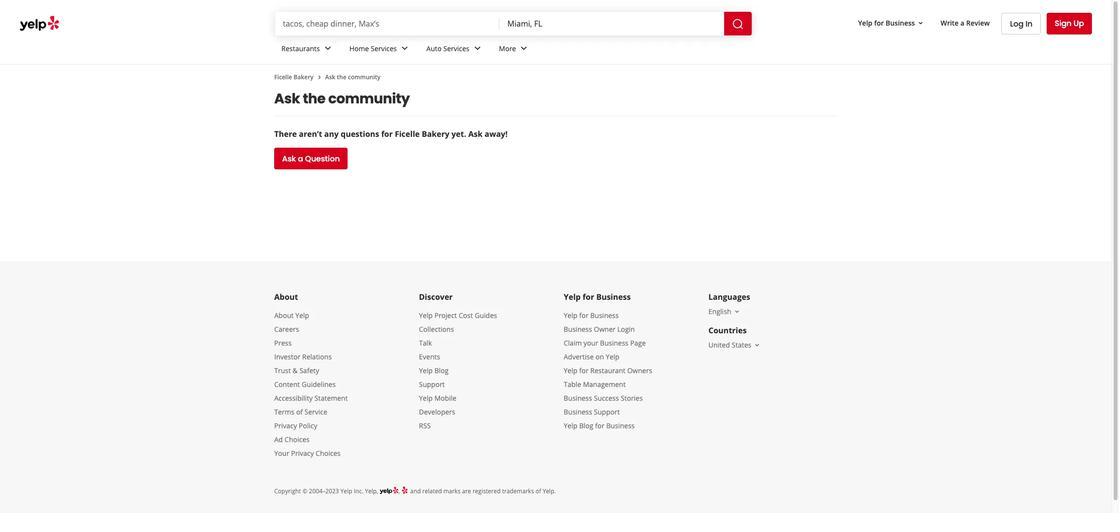 Task type: locate. For each thing, give the bounding box(es) containing it.
business owner login link
[[564, 325, 635, 334]]

1 horizontal spatial a
[[961, 18, 965, 27]]

ask
[[325, 73, 335, 81], [274, 89, 300, 108], [468, 129, 483, 139], [282, 153, 296, 164]]

a inside "ask a question" link
[[298, 153, 303, 164]]

1 horizontal spatial services
[[443, 44, 470, 53]]

blog up support link
[[435, 366, 449, 375]]

16 chevron down v2 image inside united states dropdown button
[[754, 341, 761, 349]]

1 horizontal spatial none field
[[507, 18, 716, 29]]

choices
[[285, 435, 310, 444], [316, 449, 341, 458]]

0 horizontal spatial bakery
[[294, 73, 313, 81]]

for up business owner login link
[[579, 311, 589, 320]]

for right questions
[[381, 129, 393, 139]]

the right 16 chevron right v2 "image"
[[337, 73, 346, 81]]

0 vertical spatial a
[[961, 18, 965, 27]]

countries
[[709, 325, 747, 336]]

1 none field from the left
[[283, 18, 492, 29]]

yelp project cost guides collections talk events yelp blog support yelp mobile developers rss
[[419, 311, 497, 430]]

search image
[[732, 18, 744, 30]]

0 horizontal spatial 16 chevron down v2 image
[[733, 308, 741, 316]]

0 vertical spatial community
[[348, 73, 381, 81]]

0 horizontal spatial blog
[[435, 366, 449, 375]]

1 24 chevron down v2 image from the left
[[322, 43, 334, 54]]

24 chevron down v2 image inside auto services link
[[472, 43, 483, 54]]

1 horizontal spatial 24 chevron down v2 image
[[518, 43, 530, 54]]

developers link
[[419, 407, 455, 417]]

none field find
[[283, 18, 492, 29]]

1 vertical spatial a
[[298, 153, 303, 164]]

registered
[[473, 487, 501, 495]]

2 24 chevron down v2 image from the left
[[518, 43, 530, 54]]

a inside write a review link
[[961, 18, 965, 27]]

for
[[874, 18, 884, 27], [381, 129, 393, 139], [583, 292, 594, 302], [579, 311, 589, 320], [579, 366, 589, 375], [595, 421, 605, 430]]

0 vertical spatial about
[[274, 292, 298, 302]]

0 horizontal spatial services
[[371, 44, 397, 53]]

business support link
[[564, 407, 620, 417]]

about up about yelp link
[[274, 292, 298, 302]]

1 horizontal spatial choices
[[316, 449, 341, 458]]

yelp blog for business link
[[564, 421, 635, 430]]

2 services from the left
[[443, 44, 470, 53]]

any
[[324, 129, 339, 139]]

united
[[709, 340, 730, 350]]

24 chevron down v2 image left the auto
[[399, 43, 411, 54]]

1 horizontal spatial 16 chevron down v2 image
[[754, 341, 761, 349]]

support down success
[[594, 407, 620, 417]]

business up claim
[[564, 325, 592, 334]]

your
[[584, 338, 598, 348]]

a right write
[[961, 18, 965, 27]]

bakery left 16 chevron right v2 "image"
[[294, 73, 313, 81]]

write a review link
[[937, 14, 994, 32]]

1 horizontal spatial blog
[[579, 421, 594, 430]]

service
[[305, 407, 327, 417]]

16 chevron down v2 image
[[733, 308, 741, 316], [754, 341, 761, 349]]

0 vertical spatial bakery
[[294, 73, 313, 81]]

discover
[[419, 292, 453, 302]]

community down home
[[348, 73, 381, 81]]

developers
[[419, 407, 455, 417]]

yelp for business left 16 chevron down v2 icon
[[858, 18, 915, 27]]

yelp for restaurant owners link
[[564, 366, 652, 375]]

1 24 chevron down v2 image from the left
[[472, 43, 483, 54]]

1 horizontal spatial of
[[536, 487, 541, 495]]

careers link
[[274, 325, 299, 334]]

restaurants link
[[274, 35, 342, 64]]

talk link
[[419, 338, 432, 348]]

for left 16 chevron down v2 icon
[[874, 18, 884, 27]]

yelp blog link
[[419, 366, 449, 375]]

16 chevron down v2 image right states
[[754, 341, 761, 349]]

24 chevron down v2 image inside more link
[[518, 43, 530, 54]]

for inside yelp for business button
[[874, 18, 884, 27]]

ficelle bakery link
[[274, 73, 313, 81]]

24 chevron down v2 image inside home services link
[[399, 43, 411, 54]]

1 vertical spatial about
[[274, 311, 294, 320]]

blog down business support link
[[579, 421, 594, 430]]

advertise
[[564, 352, 594, 361]]

1 services from the left
[[371, 44, 397, 53]]

a for ask
[[298, 153, 303, 164]]

0 vertical spatial 16 chevron down v2 image
[[733, 308, 741, 316]]

project
[[435, 311, 457, 320]]

claim
[[564, 338, 582, 348]]

1 vertical spatial support
[[594, 407, 620, 417]]

24 chevron down v2 image
[[472, 43, 483, 54], [518, 43, 530, 54]]

about inside about yelp careers press investor relations trust & safety content guidelines accessibility statement terms of service privacy policy ad choices your privacy choices
[[274, 311, 294, 320]]

1 horizontal spatial ficelle
[[395, 129, 420, 139]]

None search field
[[275, 12, 754, 35]]

ficelle right questions
[[395, 129, 420, 139]]

related
[[422, 487, 442, 495]]

0 horizontal spatial choices
[[285, 435, 310, 444]]

0 vertical spatial support
[[419, 380, 445, 389]]

yelp for business up yelp for business link
[[564, 292, 631, 302]]

about for about
[[274, 292, 298, 302]]

services inside auto services link
[[443, 44, 470, 53]]

trademarks
[[502, 487, 534, 495]]

auto services
[[426, 44, 470, 53]]

0 horizontal spatial none field
[[283, 18, 492, 29]]

0 vertical spatial of
[[296, 407, 303, 417]]

bakery left yet.
[[422, 129, 450, 139]]

1 horizontal spatial 24 chevron down v2 image
[[399, 43, 411, 54]]

ask the community down 16 chevron right v2 "image"
[[274, 89, 410, 108]]

talk
[[419, 338, 432, 348]]

a left question
[[298, 153, 303, 164]]

log
[[1010, 18, 1024, 29]]

1 vertical spatial yelp for business
[[564, 292, 631, 302]]

0 horizontal spatial support
[[419, 380, 445, 389]]

for up yelp for business link
[[583, 292, 594, 302]]

24 chevron down v2 image right 'restaurants' at the top left
[[322, 43, 334, 54]]

log in
[[1010, 18, 1033, 29]]

support down yelp blog link
[[419, 380, 445, 389]]

1 vertical spatial 16 chevron down v2 image
[[754, 341, 761, 349]]

yelp burst image
[[401, 486, 409, 494]]

owners
[[627, 366, 652, 375]]

up
[[1074, 18, 1084, 29]]

business up owner
[[590, 311, 619, 320]]

24 chevron down v2 image inside restaurants 'link'
[[322, 43, 334, 54]]

services right the auto
[[443, 44, 470, 53]]

0 vertical spatial ask the community
[[325, 73, 381, 81]]

2 24 chevron down v2 image from the left
[[399, 43, 411, 54]]

0 vertical spatial ficelle
[[274, 73, 292, 81]]

business left 16 chevron down v2 icon
[[886, 18, 915, 27]]

0 horizontal spatial yelp for business
[[564, 292, 631, 302]]

24 chevron down v2 image
[[322, 43, 334, 54], [399, 43, 411, 54]]

0 horizontal spatial the
[[303, 89, 326, 108]]

statement
[[315, 393, 348, 403]]

privacy down terms
[[274, 421, 297, 430]]

united states
[[709, 340, 752, 350]]

ficelle down 'restaurants' at the top left
[[274, 73, 292, 81]]

0 horizontal spatial 24 chevron down v2 image
[[322, 43, 334, 54]]

ad
[[274, 435, 283, 444]]

yelp
[[858, 18, 873, 27], [564, 292, 581, 302], [296, 311, 309, 320], [419, 311, 433, 320], [564, 311, 578, 320], [606, 352, 620, 361], [419, 366, 433, 375], [564, 366, 578, 375], [419, 393, 433, 403], [564, 421, 578, 430], [341, 487, 352, 495]]

about yelp careers press investor relations trust & safety content guidelines accessibility statement terms of service privacy policy ad choices your privacy choices
[[274, 311, 348, 458]]

services inside home services link
[[371, 44, 397, 53]]

0 horizontal spatial of
[[296, 407, 303, 417]]

privacy down ad choices link
[[291, 449, 314, 458]]

more
[[499, 44, 516, 53]]

0 horizontal spatial 24 chevron down v2 image
[[472, 43, 483, 54]]

of inside about yelp careers press investor relations trust & safety content guidelines accessibility statement terms of service privacy policy ad choices your privacy choices
[[296, 407, 303, 417]]

1 vertical spatial the
[[303, 89, 326, 108]]

choices down privacy policy link
[[285, 435, 310, 444]]

None field
[[283, 18, 492, 29], [507, 18, 716, 29]]

0 vertical spatial blog
[[435, 366, 449, 375]]

ask down ficelle bakery
[[274, 89, 300, 108]]

24 chevron down v2 image right auto services
[[472, 43, 483, 54]]

choices down policy
[[316, 449, 341, 458]]

2 about from the top
[[274, 311, 294, 320]]

1 vertical spatial community
[[328, 89, 410, 108]]

the down 16 chevron right v2 "image"
[[303, 89, 326, 108]]

2 none field from the left
[[507, 18, 716, 29]]

ask the community
[[325, 73, 381, 81], [274, 89, 410, 108]]

bakery
[[294, 73, 313, 81], [422, 129, 450, 139]]

community up questions
[[328, 89, 410, 108]]

cost
[[459, 311, 473, 320]]

1 vertical spatial choices
[[316, 449, 341, 458]]

safety
[[299, 366, 319, 375]]

advertise on yelp link
[[564, 352, 620, 361]]

table
[[564, 380, 581, 389]]

0 horizontal spatial a
[[298, 153, 303, 164]]

the
[[337, 73, 346, 81], [303, 89, 326, 108]]

blog
[[435, 366, 449, 375], [579, 421, 594, 430]]

rss
[[419, 421, 431, 430]]

0 horizontal spatial ficelle
[[274, 73, 292, 81]]

business success stories link
[[564, 393, 643, 403]]

trust & safety link
[[274, 366, 319, 375]]

yelp,
[[365, 487, 378, 495]]

and related marks are registered trademarks of yelp.
[[409, 487, 556, 495]]

support inside yelp for business business owner login claim your business page advertise on yelp yelp for restaurant owners table management business success stories business support yelp blog for business
[[594, 407, 620, 417]]

support inside yelp project cost guides collections talk events yelp blog support yelp mobile developers rss
[[419, 380, 445, 389]]

content
[[274, 380, 300, 389]]

0 vertical spatial yelp for business
[[858, 18, 915, 27]]

ask the community down home
[[325, 73, 381, 81]]

events
[[419, 352, 440, 361]]

collections
[[419, 325, 454, 334]]

services right home
[[371, 44, 397, 53]]

of up privacy policy link
[[296, 407, 303, 417]]

community
[[348, 73, 381, 81], [328, 89, 410, 108]]

services
[[371, 44, 397, 53], [443, 44, 470, 53]]

of
[[296, 407, 303, 417], [536, 487, 541, 495]]

1 vertical spatial blog
[[579, 421, 594, 430]]

about up careers
[[274, 311, 294, 320]]

a
[[961, 18, 965, 27], [298, 153, 303, 164]]

1 vertical spatial bakery
[[422, 129, 450, 139]]

business up yelp blog for business link
[[564, 407, 592, 417]]

1 horizontal spatial support
[[594, 407, 620, 417]]

1 vertical spatial ask the community
[[274, 89, 410, 108]]

16 chevron down v2 image down the languages
[[733, 308, 741, 316]]

of left yelp.
[[536, 487, 541, 495]]

1 horizontal spatial yelp for business
[[858, 18, 915, 27]]

yelp project cost guides link
[[419, 311, 497, 320]]

english button
[[709, 307, 741, 316]]

your
[[274, 449, 289, 458]]

16 chevron down v2 image inside english popup button
[[733, 308, 741, 316]]

1 about from the top
[[274, 292, 298, 302]]

24 chevron down v2 image right more
[[518, 43, 530, 54]]

a for write
[[961, 18, 965, 27]]

1 horizontal spatial the
[[337, 73, 346, 81]]



Task type: describe. For each thing, give the bounding box(es) containing it.
stories
[[621, 393, 643, 403]]

marks
[[444, 487, 461, 495]]

there
[[274, 129, 297, 139]]

away!
[[485, 129, 508, 139]]

yelp inside button
[[858, 18, 873, 27]]

©
[[303, 487, 308, 495]]

more link
[[491, 35, 538, 64]]

24 chevron down v2 image for auto services
[[472, 43, 483, 54]]

auto
[[426, 44, 442, 53]]

24 chevron down v2 image for home services
[[399, 43, 411, 54]]

yelp for business business owner login claim your business page advertise on yelp yelp for restaurant owners table management business success stories business support yelp blog for business
[[564, 311, 652, 430]]

business down table
[[564, 393, 592, 403]]

auto services link
[[419, 35, 491, 64]]

collections link
[[419, 325, 454, 334]]

0 vertical spatial the
[[337, 73, 346, 81]]

business down stories
[[606, 421, 635, 430]]

0 vertical spatial choices
[[285, 435, 310, 444]]

16 chevron right v2 image
[[315, 73, 323, 81]]

ad choices link
[[274, 435, 310, 444]]

write
[[941, 18, 959, 27]]

yelp logo image
[[380, 486, 398, 495]]

there aren't any questions for ficelle bakery yet. ask away!
[[274, 129, 508, 139]]

support link
[[419, 380, 445, 389]]

in
[[1026, 18, 1033, 29]]

mobile
[[435, 393, 457, 403]]

for down business support link
[[595, 421, 605, 430]]

sign up
[[1055, 18, 1084, 29]]

guides
[[475, 311, 497, 320]]

ask a question
[[282, 153, 340, 164]]

services for auto services
[[443, 44, 470, 53]]

events link
[[419, 352, 440, 361]]

privacy policy link
[[274, 421, 317, 430]]

Near text field
[[507, 18, 716, 29]]

yelp mobile link
[[419, 393, 457, 403]]

business down owner
[[600, 338, 629, 348]]

about for about yelp careers press investor relations trust & safety content guidelines accessibility statement terms of service privacy policy ad choices your privacy choices
[[274, 311, 294, 320]]

restaurant
[[590, 366, 626, 375]]

investor
[[274, 352, 300, 361]]

ask a question link
[[274, 148, 348, 169]]

1 vertical spatial of
[[536, 487, 541, 495]]

states
[[732, 340, 752, 350]]

policy
[[299, 421, 317, 430]]

copyright © 2004–2023 yelp inc. yelp,
[[274, 487, 378, 495]]

blog inside yelp for business business owner login claim your business page advertise on yelp yelp for restaurant owners table management business success stories business support yelp blog for business
[[579, 421, 594, 430]]

home
[[350, 44, 369, 53]]

business inside button
[[886, 18, 915, 27]]

english
[[709, 307, 732, 316]]

yelp for business link
[[564, 311, 619, 320]]

for down 'advertise'
[[579, 366, 589, 375]]

24 chevron down v2 image for restaurants
[[322, 43, 334, 54]]

your privacy choices link
[[274, 449, 341, 458]]

aren't
[[299, 129, 322, 139]]

press
[[274, 338, 292, 348]]

ask right 16 chevron right v2 "image"
[[325, 73, 335, 81]]

claim your business page link
[[564, 338, 646, 348]]

none field near
[[507, 18, 716, 29]]

restaurants
[[281, 44, 320, 53]]

languages
[[709, 292, 750, 302]]

business categories element
[[274, 35, 1092, 64]]

ask down there
[[282, 153, 296, 164]]

1 vertical spatial privacy
[[291, 449, 314, 458]]

yelp inside about yelp careers press investor relations trust & safety content guidelines accessibility statement terms of service privacy policy ad choices your privacy choices
[[296, 311, 309, 320]]

,
[[398, 487, 401, 495]]

investor relations link
[[274, 352, 332, 361]]

on
[[596, 352, 604, 361]]

sign
[[1055, 18, 1072, 29]]

success
[[594, 393, 619, 403]]

services for home services
[[371, 44, 397, 53]]

16 chevron down v2 image
[[917, 19, 925, 27]]

are
[[462, 487, 471, 495]]

16 chevron down v2 image for languages
[[733, 308, 741, 316]]

yelp for business inside button
[[858, 18, 915, 27]]

table management link
[[564, 380, 626, 389]]

accessibility statement link
[[274, 393, 348, 403]]

1 vertical spatial ficelle
[[395, 129, 420, 139]]

0 vertical spatial privacy
[[274, 421, 297, 430]]

guidelines
[[302, 380, 336, 389]]

Find text field
[[283, 18, 492, 29]]

management
[[583, 380, 626, 389]]

login
[[618, 325, 635, 334]]

relations
[[302, 352, 332, 361]]

home services
[[350, 44, 397, 53]]

united states button
[[709, 340, 761, 350]]

16 chevron down v2 image for countries
[[754, 341, 761, 349]]

yelp for business button
[[854, 14, 929, 32]]

ask right yet.
[[468, 129, 483, 139]]

accessibility
[[274, 393, 313, 403]]

2004–2023
[[309, 487, 339, 495]]

1 horizontal spatial bakery
[[422, 129, 450, 139]]

yet.
[[452, 129, 466, 139]]

and
[[410, 487, 421, 495]]

careers
[[274, 325, 299, 334]]

trust
[[274, 366, 291, 375]]

blog inside yelp project cost guides collections talk events yelp blog support yelp mobile developers rss
[[435, 366, 449, 375]]

rss link
[[419, 421, 431, 430]]

&
[[293, 366, 298, 375]]

press link
[[274, 338, 292, 348]]

ficelle bakery
[[274, 73, 313, 81]]

question
[[305, 153, 340, 164]]

24 chevron down v2 image for more
[[518, 43, 530, 54]]

business up yelp for business link
[[596, 292, 631, 302]]

inc.
[[354, 487, 364, 495]]



Task type: vqa. For each thing, say whether or not it's contained in the screenshot.
Marks
yes



